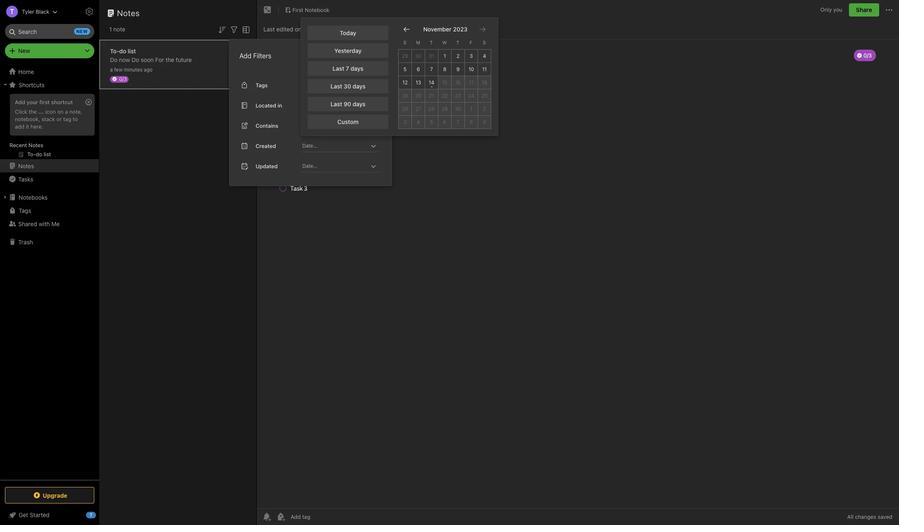 Task type: locate. For each thing, give the bounding box(es) containing it.
0 horizontal spatial s
[[403, 40, 406, 45]]

30
[[415, 53, 422, 59], [344, 83, 351, 90], [455, 106, 461, 112]]

0 horizontal spatial 9
[[457, 66, 460, 72]]

on left nov on the left of the page
[[295, 25, 301, 32]]

s left m
[[403, 40, 406, 45]]

tags up shared
[[19, 207, 31, 214]]

share button
[[849, 3, 879, 17]]

1 vertical spatial 6 button
[[438, 116, 452, 129]]

0 vertical spatial  date picker field
[[301, 140, 387, 152]]

2 down 25 button
[[483, 106, 486, 112]]

0 horizontal spatial 4
[[417, 119, 420, 125]]

tyler black
[[22, 8, 49, 15]]

29 up 12
[[402, 53, 408, 59]]

Sort options field
[[217, 24, 227, 35]]

1 vertical spatial days
[[353, 83, 366, 90]]

1 horizontal spatial add
[[240, 52, 252, 59]]

new search field
[[11, 24, 90, 39]]

trash link
[[0, 235, 99, 249]]

4 down 27 button at the top of the page
[[417, 119, 420, 125]]

0 horizontal spatial 1 button
[[438, 50, 452, 63]]

notes
[[117, 8, 140, 18], [28, 142, 43, 148], [18, 162, 34, 169]]

6 down 22 button
[[443, 119, 446, 125]]

1 vertical spatial a
[[65, 108, 68, 115]]

4 button up 11
[[478, 50, 491, 63]]

add for add filters
[[240, 52, 252, 59]]

7 down 31 "button" on the top of the page
[[430, 66, 433, 72]]

the right for on the left top of page
[[166, 56, 174, 63]]

tags button
[[0, 204, 99, 217]]

filters
[[253, 52, 271, 59]]

days down clear
[[351, 65, 364, 72]]

1 date… from the top
[[302, 143, 317, 149]]

do down list
[[132, 56, 139, 63]]

t right m
[[430, 40, 433, 45]]

new
[[76, 29, 88, 34]]

last left edited
[[263, 25, 275, 32]]

1 vertical spatial date…
[[302, 163, 317, 169]]

5 button up 12
[[399, 63, 412, 76]]

5 down the 28 button
[[430, 119, 433, 125]]

9 for the right '9' 'button'
[[483, 119, 486, 125]]

1 horizontal spatial 30
[[415, 53, 422, 59]]

2  date picker field from the top
[[301, 160, 387, 172]]

30 button down 23
[[452, 102, 465, 116]]

shared with me link
[[0, 217, 99, 230]]

6 for the right 6 "button"
[[443, 119, 446, 125]]

home link
[[0, 65, 99, 78]]

a up 'tag'
[[65, 108, 68, 115]]

1 vertical spatial 6
[[443, 119, 446, 125]]

1 vertical spatial on
[[57, 108, 64, 115]]

1 vertical spatial 4 button
[[412, 116, 425, 129]]

1 horizontal spatial 6
[[443, 119, 446, 125]]

2 do from the left
[[132, 56, 139, 63]]

30 down "23" button
[[455, 106, 461, 112]]

8 down 24 button
[[470, 119, 473, 125]]

clear all
[[357, 52, 378, 59]]

last up "last 30 days"
[[333, 65, 344, 72]]

tree
[[0, 65, 99, 480]]

2 vertical spatial 30
[[455, 106, 461, 112]]

30 up '90'
[[344, 83, 351, 90]]

few
[[114, 66, 123, 73]]

1 vertical spatial the
[[29, 108, 37, 115]]

0 vertical spatial 5
[[404, 66, 407, 72]]

0 vertical spatial 7 button
[[425, 63, 438, 76]]

5 up 12
[[404, 66, 407, 72]]

1 horizontal spatial 29
[[442, 106, 448, 112]]

23 button
[[452, 89, 465, 102]]

1 vertical spatial  date picker field
[[301, 160, 387, 172]]

custom
[[337, 118, 359, 125]]

group
[[0, 91, 99, 163]]

last inside note window "element"
[[263, 25, 275, 32]]

changes
[[855, 514, 876, 520]]

1 vertical spatial 4
[[417, 119, 420, 125]]

last down last 7 days
[[331, 83, 342, 90]]

date…
[[302, 143, 317, 149], [302, 163, 317, 169]]

9 down 25 button
[[483, 119, 486, 125]]

...
[[38, 108, 44, 115]]

6 button up 13
[[412, 63, 425, 76]]

1 do from the left
[[110, 56, 118, 63]]

last left '90'
[[331, 100, 342, 107]]

6 button down 22 button
[[438, 116, 452, 129]]

days right '90'
[[353, 100, 366, 107]]

2 vertical spatial days
[[353, 100, 366, 107]]

add your first shortcut
[[15, 99, 73, 105]]

1 horizontal spatial s
[[483, 40, 486, 45]]

0 horizontal spatial the
[[29, 108, 37, 115]]

1 horizontal spatial 9 button
[[478, 116, 491, 129]]

0 vertical spatial days
[[351, 65, 364, 72]]

0 horizontal spatial 6
[[417, 66, 420, 72]]

contains
[[256, 122, 278, 129]]

1 vertical spatial 2
[[483, 106, 486, 112]]

2 button down 25
[[478, 102, 491, 116]]

0 horizontal spatial 3 button
[[399, 116, 412, 129]]

1 vertical spatial notes
[[28, 142, 43, 148]]

last 30 days
[[331, 83, 366, 90]]

0 vertical spatial 8
[[443, 66, 446, 72]]

0 horizontal spatial add
[[15, 99, 25, 105]]

0 vertical spatial 8 button
[[438, 63, 452, 76]]

12 button
[[399, 76, 412, 89]]

13
[[416, 79, 421, 86]]

days for last 30 days
[[353, 83, 366, 90]]

1 horizontal spatial the
[[166, 56, 174, 63]]

1 vertical spatial 30
[[344, 83, 351, 90]]

to-do list do now do soon for the future
[[110, 47, 192, 63]]

1 left note
[[109, 26, 112, 33]]

0 vertical spatial 30 button
[[412, 50, 425, 63]]

get
[[19, 512, 28, 519]]

15 button
[[438, 76, 452, 89]]

to-
[[110, 47, 119, 54]]

0 horizontal spatial 29
[[402, 53, 408, 59]]

18 button
[[478, 76, 491, 89]]

6 for top 6 "button"
[[417, 66, 420, 72]]

9
[[457, 66, 460, 72], [483, 119, 486, 125]]

1 button right 31
[[438, 50, 452, 63]]

on inside icon on a note, notebook, stack or tag to add it here.
[[57, 108, 64, 115]]

1 horizontal spatial 3
[[470, 53, 473, 59]]

9 up 16
[[457, 66, 460, 72]]

2 vertical spatial 1
[[470, 106, 473, 112]]

minutes
[[124, 66, 142, 73]]

17
[[469, 79, 474, 86]]

29 button right 28
[[438, 102, 452, 116]]

1 vertical spatial 5
[[430, 119, 433, 125]]

f
[[470, 40, 472, 45]]

7 button down "23" button
[[452, 116, 465, 129]]

tasks
[[18, 176, 33, 183]]

 Date picker field
[[301, 140, 387, 152], [301, 160, 387, 172]]

0 horizontal spatial 9 button
[[452, 63, 465, 76]]

22 button
[[438, 89, 452, 102]]

6 up 13
[[417, 66, 420, 72]]

5 button down 28
[[425, 116, 438, 129]]

0 vertical spatial the
[[166, 56, 174, 63]]

last
[[263, 25, 275, 32], [333, 65, 344, 72], [331, 83, 342, 90], [331, 100, 342, 107]]

1 vertical spatial 3 button
[[399, 116, 412, 129]]

tags up located
[[256, 82, 268, 88]]

1 horizontal spatial 30 button
[[452, 102, 465, 116]]

for
[[155, 56, 164, 63]]

0 vertical spatial add
[[240, 52, 252, 59]]

shared with me
[[18, 220, 60, 227]]

the inside to-do list do now do soon for the future
[[166, 56, 174, 63]]

notes right recent
[[28, 142, 43, 148]]

3 button up 10
[[465, 50, 478, 63]]

1 vertical spatial 1
[[444, 53, 446, 59]]

0 vertical spatial 30
[[415, 53, 422, 59]]

7 left "click to collapse" image on the left of page
[[90, 513, 92, 518]]

0 vertical spatial on
[[295, 25, 301, 32]]

s
[[403, 40, 406, 45], [483, 40, 486, 45]]

2 button up 16
[[452, 50, 465, 63]]

icon
[[45, 108, 56, 115]]

3 for rightmost 3 button
[[470, 53, 473, 59]]

4 button
[[478, 50, 491, 63], [412, 116, 425, 129]]

tags
[[256, 82, 268, 88], [19, 207, 31, 214]]

click
[[15, 108, 27, 115]]

7 up "last 30 days"
[[346, 65, 349, 72]]

get started
[[19, 512, 49, 519]]

days up last 90 days
[[353, 83, 366, 90]]

0 horizontal spatial 29 button
[[399, 50, 412, 63]]

 date picker field for updated
[[301, 160, 387, 172]]

0 horizontal spatial 8 button
[[438, 63, 452, 76]]

1 right 31 "button" on the top of the page
[[444, 53, 446, 59]]

icon on a note, notebook, stack or tag to add it here.
[[15, 108, 82, 130]]

8 button down 24 button
[[465, 116, 478, 129]]

2 horizontal spatial 1
[[470, 106, 473, 112]]

29 right the 28 button
[[442, 106, 448, 112]]

note
[[113, 26, 125, 33]]

7 inside help and learning task checklist field
[[90, 513, 92, 518]]

30 left 31
[[415, 53, 422, 59]]

now
[[119, 56, 130, 63]]

0 vertical spatial 1
[[109, 26, 112, 33]]

9 button
[[452, 63, 465, 76], [478, 116, 491, 129]]

15
[[442, 79, 448, 86]]

2 vertical spatial notes
[[18, 162, 34, 169]]

20
[[415, 93, 421, 99]]

0 vertical spatial date…
[[302, 143, 317, 149]]

date… for updated
[[302, 163, 317, 169]]

click the ...
[[15, 108, 44, 115]]

m
[[416, 40, 420, 45]]

2 date… from the top
[[302, 163, 317, 169]]

1 horizontal spatial do
[[132, 56, 139, 63]]

t
[[430, 40, 433, 45], [456, 40, 459, 45]]

shortcut
[[51, 99, 73, 105]]

do
[[119, 47, 126, 54]]

1 horizontal spatial 2
[[483, 106, 486, 112]]

located in
[[256, 102, 282, 109]]

me
[[51, 220, 60, 227]]

3 for the bottom 3 button
[[404, 119, 407, 125]]

0 horizontal spatial 3
[[404, 119, 407, 125]]

notes up tasks
[[18, 162, 34, 169]]

last for last 7 days
[[333, 65, 344, 72]]

a left few
[[110, 66, 113, 73]]

s right f on the top right of page
[[483, 40, 486, 45]]

only you
[[821, 6, 843, 13]]

30 button left 31
[[412, 50, 425, 63]]

8 up the 15
[[443, 66, 446, 72]]

last for last edited on nov 14, 2023
[[263, 25, 275, 32]]

add left filters
[[240, 52, 252, 59]]

1 vertical spatial 3
[[404, 119, 407, 125]]

located
[[256, 102, 276, 109]]

3 button
[[465, 50, 478, 63], [399, 116, 412, 129]]

9 button up 16
[[452, 63, 465, 76]]

0 vertical spatial 3
[[470, 53, 473, 59]]

3 up 10
[[470, 53, 473, 59]]

1 down 24 button
[[470, 106, 473, 112]]

last 90 days
[[331, 100, 366, 107]]

8 button up the 15
[[438, 63, 452, 76]]

0 horizontal spatial tags
[[19, 207, 31, 214]]

notebook,
[[15, 116, 40, 122]]

0 vertical spatial 29
[[402, 53, 408, 59]]

all
[[848, 514, 854, 520]]

3 down the 26 button
[[404, 119, 407, 125]]

0 vertical spatial 6
[[417, 66, 420, 72]]

0 vertical spatial 4 button
[[478, 50, 491, 63]]

27 button
[[412, 102, 425, 116]]

or
[[57, 116, 62, 122]]

1 horizontal spatial a
[[110, 66, 113, 73]]

2 right 31 "button" on the top of the page
[[457, 53, 460, 59]]

the
[[166, 56, 174, 63], [29, 108, 37, 115]]

8 button
[[438, 63, 452, 76], [465, 116, 478, 129]]

4 up 11
[[483, 53, 486, 59]]

tasks button
[[0, 172, 99, 186]]

shortcuts
[[19, 81, 45, 88]]

settings image
[[84, 7, 94, 17]]

2023 right 14,
[[325, 25, 339, 32]]

1
[[109, 26, 112, 33], [444, 53, 446, 59], [470, 106, 473, 112]]

notes up note
[[117, 8, 140, 18]]

1 button down 24
[[465, 102, 478, 116]]

3 button down 26
[[399, 116, 412, 129]]

0 vertical spatial 5 button
[[399, 63, 412, 76]]

26
[[402, 106, 408, 112]]

19 button
[[399, 89, 412, 102]]

a few minutes ago
[[110, 66, 153, 73]]

17 button
[[465, 76, 478, 89]]

25 button
[[478, 89, 491, 102]]

add up click
[[15, 99, 25, 105]]

Add filters field
[[229, 24, 239, 35]]

home
[[18, 68, 34, 75]]

1  date picker field from the top
[[301, 140, 387, 152]]

1 vertical spatial 30 button
[[452, 102, 465, 116]]

tree containing home
[[0, 65, 99, 480]]

click to collapse image
[[96, 510, 102, 520]]

29 button left 31
[[399, 50, 412, 63]]

1 horizontal spatial tags
[[256, 82, 268, 88]]

Search text field
[[11, 24, 89, 39]]

notes inside group
[[28, 142, 43, 148]]

the left ... in the top of the page
[[29, 108, 37, 115]]

2023 right november
[[453, 26, 468, 33]]

30 for topmost 30 button
[[415, 53, 422, 59]]

1 horizontal spatial 7 button
[[452, 116, 465, 129]]

0 vertical spatial 1 button
[[438, 50, 452, 63]]

1 vertical spatial add
[[15, 99, 25, 105]]

1 horizontal spatial t
[[456, 40, 459, 45]]

2
[[457, 53, 460, 59], [483, 106, 486, 112]]

0 horizontal spatial a
[[65, 108, 68, 115]]

tooltip
[[200, 5, 245, 22]]

4 button down "27"
[[412, 116, 425, 129]]

7 button
[[425, 63, 438, 76], [452, 116, 465, 129]]

1 vertical spatial 9
[[483, 119, 486, 125]]

9 button down 25 button
[[478, 116, 491, 129]]

share
[[856, 6, 872, 13]]

0 horizontal spatial 30 button
[[412, 50, 425, 63]]

do down the to-
[[110, 56, 118, 63]]

0 horizontal spatial do
[[110, 56, 118, 63]]

0 horizontal spatial 2023
[[325, 25, 339, 32]]

0 horizontal spatial 2 button
[[452, 50, 465, 63]]

1 horizontal spatial on
[[295, 25, 301, 32]]

29
[[402, 53, 408, 59], [442, 106, 448, 112]]

1 horizontal spatial 5 button
[[425, 116, 438, 129]]

Help and Learning task checklist field
[[0, 509, 99, 522]]

on up or
[[57, 108, 64, 115]]

2 horizontal spatial 30
[[455, 106, 461, 112]]

add
[[240, 52, 252, 59], [15, 99, 25, 105]]

1 note
[[109, 26, 125, 33]]

note,
[[69, 108, 82, 115]]

18
[[482, 79, 487, 86]]

t down the 2023 field
[[456, 40, 459, 45]]

5
[[404, 66, 407, 72], [430, 119, 433, 125]]

1 vertical spatial 8
[[470, 119, 473, 125]]

21 button
[[425, 89, 438, 102]]

7 button up 14
[[425, 63, 438, 76]]

2 for 2 button to the top
[[457, 53, 460, 59]]



Task type: vqa. For each thing, say whether or not it's contained in the screenshot.
Find tasks… text field
no



Task type: describe. For each thing, give the bounding box(es) containing it.
add a reminder image
[[262, 512, 272, 522]]

new button
[[5, 43, 94, 58]]

More actions field
[[884, 3, 894, 17]]

clear all button
[[356, 51, 379, 61]]

days for last 90 days
[[353, 100, 366, 107]]

only
[[821, 6, 832, 13]]

25
[[482, 93, 488, 99]]

started
[[30, 512, 49, 519]]

0 vertical spatial 9 button
[[452, 63, 465, 76]]

 date picker field for created
[[301, 140, 387, 152]]

list
[[128, 47, 136, 54]]

7 down "23" button
[[457, 119, 460, 125]]

19
[[402, 93, 408, 99]]

0 vertical spatial notes
[[117, 8, 140, 18]]

you
[[834, 6, 843, 13]]

1 horizontal spatial 8 button
[[465, 116, 478, 129]]

0/3
[[119, 76, 127, 82]]

first
[[292, 6, 303, 13]]

add for add your first shortcut
[[15, 99, 25, 105]]

notes inside "link"
[[18, 162, 34, 169]]

today
[[340, 29, 356, 36]]

tag
[[63, 116, 71, 122]]

1 horizontal spatial 6 button
[[438, 116, 452, 129]]

0 vertical spatial 4
[[483, 53, 486, 59]]

first
[[39, 99, 50, 105]]

1 horizontal spatial 8
[[470, 119, 473, 125]]

27
[[415, 106, 421, 112]]

22
[[442, 93, 448, 99]]

last for last 90 days
[[331, 100, 342, 107]]

group containing add your first shortcut
[[0, 91, 99, 163]]

new
[[18, 47, 30, 54]]

1 vertical spatial 7 button
[[452, 116, 465, 129]]

20 button
[[412, 89, 425, 102]]

1 s from the left
[[403, 40, 406, 45]]

16 button
[[452, 76, 465, 89]]

21
[[429, 93, 434, 99]]

here.
[[31, 123, 43, 130]]

recent notes
[[10, 142, 43, 148]]

0 vertical spatial 2 button
[[452, 50, 465, 63]]

0 horizontal spatial 5
[[404, 66, 407, 72]]

0 horizontal spatial 4 button
[[412, 116, 425, 129]]

saved
[[878, 514, 893, 520]]

days for last 7 days
[[351, 65, 364, 72]]

upgrade
[[43, 492, 67, 499]]

a inside icon on a note, notebook, stack or tag to add it here.
[[65, 108, 68, 115]]

1 horizontal spatial 1 button
[[465, 102, 478, 116]]

November field
[[422, 25, 452, 34]]

Add tag field
[[290, 513, 352, 521]]

0 vertical spatial 6 button
[[412, 63, 425, 76]]

your
[[27, 99, 38, 105]]

add tag image
[[276, 512, 286, 522]]

with
[[39, 220, 50, 227]]

1 horizontal spatial 29 button
[[438, 102, 452, 116]]

30 for 30 button to the right
[[455, 106, 461, 112]]

first notebook button
[[282, 4, 332, 16]]

last edited on nov 14, 2023
[[263, 25, 339, 32]]

24
[[468, 93, 474, 99]]

View options field
[[239, 24, 251, 35]]

trash
[[18, 238, 33, 246]]

1 t from the left
[[430, 40, 433, 45]]

soon
[[141, 56, 154, 63]]

november 2023
[[423, 26, 468, 33]]

31
[[429, 53, 434, 59]]

14
[[429, 79, 434, 86]]

tags inside button
[[19, 207, 31, 214]]

date… for created
[[302, 143, 317, 149]]

11
[[482, 66, 487, 72]]

updated
[[256, 163, 278, 169]]

add filters
[[240, 52, 271, 59]]

november
[[423, 26, 452, 33]]

1 horizontal spatial 1
[[444, 53, 446, 59]]

to
[[73, 116, 78, 122]]

28 button
[[425, 102, 438, 116]]

last for last 30 days
[[331, 83, 342, 90]]

on inside note window "element"
[[295, 25, 301, 32]]

24 button
[[465, 89, 478, 102]]

0 horizontal spatial 7 button
[[425, 63, 438, 76]]

notes link
[[0, 159, 99, 172]]

9 for the topmost '9' 'button'
[[457, 66, 460, 72]]

Note Editor text field
[[257, 40, 899, 508]]

1 horizontal spatial 5
[[430, 119, 433, 125]]

0 vertical spatial tags
[[256, 82, 268, 88]]

26 button
[[399, 102, 412, 116]]

add filters image
[[229, 25, 239, 35]]

created
[[256, 143, 276, 149]]

expand note image
[[263, 5, 273, 15]]

2 t from the left
[[456, 40, 459, 45]]

0 horizontal spatial 8
[[443, 66, 446, 72]]

0 vertical spatial 29 button
[[399, 50, 412, 63]]

1 vertical spatial 5 button
[[425, 116, 438, 129]]

w
[[442, 40, 447, 45]]

0 horizontal spatial 5 button
[[399, 63, 412, 76]]

0 horizontal spatial 30
[[344, 83, 351, 90]]

2023 inside note window "element"
[[325, 25, 339, 32]]

14,
[[315, 25, 323, 32]]

upgrade button
[[5, 487, 94, 504]]

1 horizontal spatial 2023
[[453, 26, 468, 33]]

recent
[[10, 142, 27, 148]]

16
[[455, 79, 461, 86]]

1 horizontal spatial 3 button
[[465, 50, 478, 63]]

last 7 days
[[333, 65, 364, 72]]

it
[[26, 123, 29, 130]]

notebooks link
[[0, 191, 99, 204]]

2 s from the left
[[483, 40, 486, 45]]

more actions image
[[884, 5, 894, 15]]

add
[[15, 123, 24, 130]]

31 button
[[425, 50, 438, 63]]

notebook
[[305, 6, 329, 13]]

black
[[36, 8, 49, 15]]

2023 field
[[452, 25, 468, 34]]

2 for the rightmost 2 button
[[483, 106, 486, 112]]

1 horizontal spatial 2 button
[[478, 102, 491, 116]]

90
[[344, 100, 351, 107]]

stack
[[42, 116, 55, 122]]

edited
[[276, 25, 293, 32]]

11 button
[[478, 63, 491, 76]]

Account field
[[0, 3, 58, 20]]

shared
[[18, 220, 37, 227]]

note window element
[[257, 0, 899, 525]]

expand notebooks image
[[2, 194, 9, 201]]

the inside group
[[29, 108, 37, 115]]



